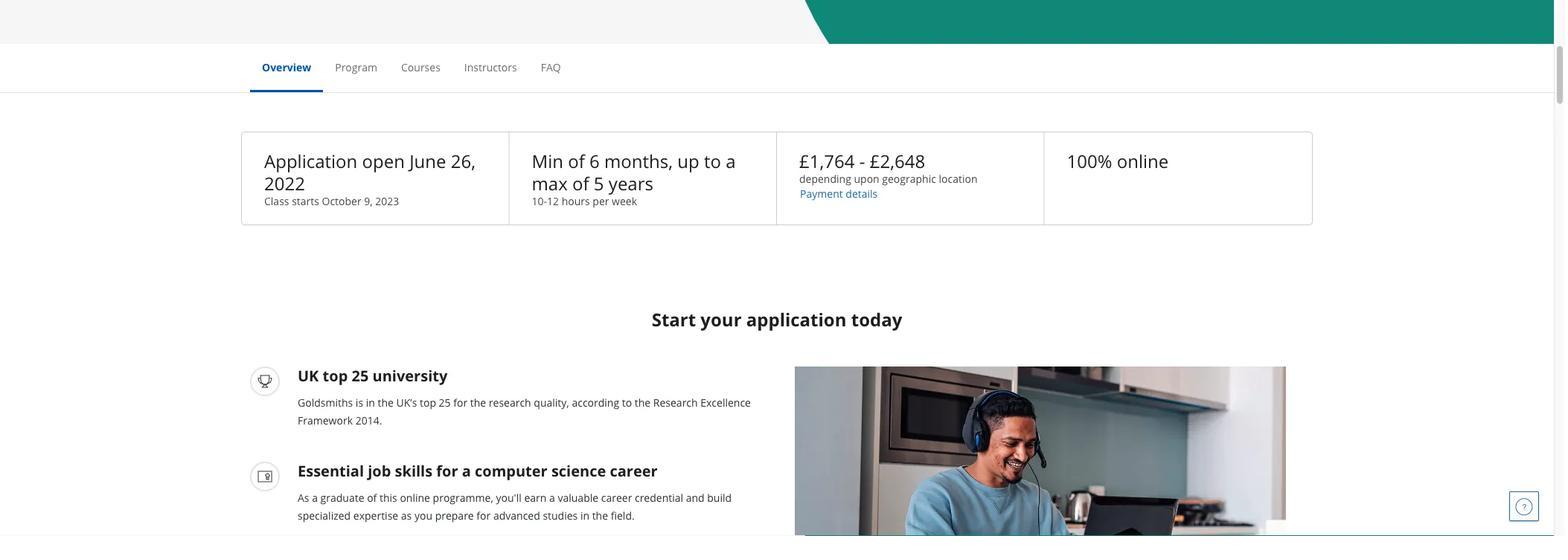 Task type: locate. For each thing, give the bounding box(es) containing it.
program link
[[335, 60, 377, 74]]

university
[[373, 366, 448, 386]]

and
[[686, 491, 705, 505]]

1 horizontal spatial top
[[420, 396, 436, 410]]

your
[[701, 308, 742, 332]]

prepare
[[435, 509, 474, 523]]

of
[[568, 150, 585, 174], [572, 172, 589, 196], [367, 491, 377, 505]]

0 vertical spatial 25
[[352, 366, 369, 386]]

of left 'this'
[[367, 491, 377, 505]]

1 vertical spatial for
[[436, 461, 458, 482]]

online inside the as a graduate of this online programme, you'll earn a valuable career credential and build specialized expertise as you prepare for advanced studies in the field.
[[400, 491, 430, 505]]

of left the 5
[[572, 172, 589, 196]]

0 horizontal spatial 25
[[352, 366, 369, 386]]

career up the field.
[[601, 491, 632, 505]]

as
[[401, 509, 412, 523]]

top
[[323, 366, 348, 386], [420, 396, 436, 410]]

online up you
[[400, 491, 430, 505]]

0 vertical spatial online
[[1117, 150, 1169, 174]]

25 right uk's
[[439, 396, 451, 410]]

location
[[939, 172, 978, 186]]

job
[[368, 461, 391, 482]]

1 vertical spatial to
[[622, 396, 632, 410]]

online
[[1117, 150, 1169, 174], [400, 491, 430, 505]]

for inside the as a graduate of this online programme, you'll earn a valuable career credential and build specialized expertise as you prepare for advanced studies in the field.
[[477, 509, 491, 523]]

faq link
[[541, 60, 561, 74]]

1 vertical spatial online
[[400, 491, 430, 505]]

top right uk
[[323, 366, 348, 386]]

goldsmiths
[[298, 396, 353, 410]]

1 vertical spatial career
[[601, 491, 632, 505]]

october
[[322, 194, 361, 208]]

in
[[366, 396, 375, 410], [580, 509, 590, 523]]

online right 100%
[[1117, 150, 1169, 174]]

for left research
[[453, 396, 468, 410]]

start
[[652, 308, 696, 332]]

program
[[335, 60, 377, 74]]

instructors
[[464, 60, 517, 74]]

max
[[532, 172, 568, 196]]

credential
[[635, 491, 683, 505]]

essential job skills for a computer science career
[[298, 461, 658, 482]]

specialized
[[298, 509, 351, 523]]

0 vertical spatial for
[[453, 396, 468, 410]]

courses
[[401, 60, 440, 74]]

1 horizontal spatial in
[[580, 509, 590, 523]]

faq
[[541, 60, 561, 74]]

start your application today
[[652, 308, 902, 332]]

for up programme,
[[436, 461, 458, 482]]

25 up is
[[352, 366, 369, 386]]

100%
[[1067, 150, 1112, 174]]

2023
[[375, 194, 399, 208]]

a right as
[[312, 491, 318, 505]]

1 horizontal spatial 25
[[439, 396, 451, 410]]

field.
[[611, 509, 635, 523]]

0 vertical spatial career
[[610, 461, 658, 482]]

excellence
[[701, 396, 751, 410]]

top right uk's
[[420, 396, 436, 410]]

2 vertical spatial for
[[477, 509, 491, 523]]

-
[[859, 150, 865, 174]]

computer
[[475, 461, 548, 482]]

for down programme,
[[477, 509, 491, 523]]

1 vertical spatial 25
[[439, 396, 451, 410]]

to right 'up'
[[704, 150, 721, 174]]

1 horizontal spatial to
[[704, 150, 721, 174]]

week
[[612, 194, 637, 208]]

5
[[594, 172, 604, 196]]

graduate
[[320, 491, 364, 505]]

studies
[[543, 509, 578, 523]]

0 vertical spatial to
[[704, 150, 721, 174]]

0 vertical spatial top
[[323, 366, 348, 386]]

career inside the as a graduate of this online programme, you'll earn a valuable career credential and build specialized expertise as you prepare for advanced studies in the field.
[[601, 491, 632, 505]]

uk top 25 university
[[298, 366, 448, 386]]

to right according
[[622, 396, 632, 410]]

a right earn
[[549, 491, 555, 505]]

1 vertical spatial in
[[580, 509, 590, 523]]

1 vertical spatial top
[[420, 396, 436, 410]]

£1,764
[[799, 150, 855, 174]]

is
[[356, 396, 363, 410]]

skills
[[395, 461, 433, 482]]

for
[[453, 396, 468, 410], [436, 461, 458, 482], [477, 509, 491, 523]]

25 inside goldsmiths is in the uk's top 25 for the research quality, according to the research excellence framework 2014.
[[439, 396, 451, 410]]

in down valuable
[[580, 509, 590, 523]]

the
[[378, 396, 394, 410], [470, 396, 486, 410], [635, 396, 651, 410], [592, 509, 608, 523]]

for inside goldsmiths is in the uk's top 25 for the research quality, according to the research excellence framework 2014.
[[453, 396, 468, 410]]

0 vertical spatial in
[[366, 396, 375, 410]]

0 horizontal spatial in
[[366, 396, 375, 410]]

payment
[[800, 187, 843, 201]]

a
[[726, 150, 736, 174], [462, 461, 471, 482], [312, 491, 318, 505], [549, 491, 555, 505]]

0 horizontal spatial to
[[622, 396, 632, 410]]

a right 'up'
[[726, 150, 736, 174]]

6
[[590, 150, 600, 174]]

career
[[610, 461, 658, 482], [601, 491, 632, 505]]

career up credential
[[610, 461, 658, 482]]

25
[[352, 366, 369, 386], [439, 396, 451, 410]]

as a graduate of this online programme, you'll earn a valuable career credential and build specialized expertise as you prepare for advanced studies in the field.
[[298, 491, 732, 523]]

min
[[532, 150, 563, 174]]

class
[[264, 194, 289, 208]]

to
[[704, 150, 721, 174], [622, 396, 632, 410]]

in right is
[[366, 396, 375, 410]]

a up programme,
[[462, 461, 471, 482]]

0 horizontal spatial online
[[400, 491, 430, 505]]



Task type: vqa. For each thing, say whether or not it's contained in the screenshot.
Coursera 'Image'
no



Task type: describe. For each thing, give the bounding box(es) containing it.
9,
[[364, 194, 373, 208]]

advanced
[[493, 509, 540, 523]]

application open june 26, 2022 class starts october 9, 2023
[[264, 150, 476, 208]]

payment details button
[[799, 187, 878, 201]]

per
[[593, 194, 609, 208]]

quality,
[[534, 396, 569, 410]]

min of 6 months, up to a max of 5 years 10-12 hours per week
[[532, 150, 736, 208]]

build
[[707, 491, 732, 505]]

1 horizontal spatial online
[[1117, 150, 1169, 174]]

26,
[[451, 150, 476, 174]]

you'll
[[496, 491, 522, 505]]

certificate menu element
[[250, 44, 1304, 93]]

£2,648
[[870, 150, 925, 174]]

application
[[746, 308, 847, 332]]

to inside min of 6 months, up to a max of 5 years 10-12 hours per week
[[704, 150, 721, 174]]

to inside goldsmiths is in the uk's top 25 for the research quality, according to the research excellence framework 2014.
[[622, 396, 632, 410]]

100% online
[[1067, 150, 1169, 174]]

open
[[362, 150, 405, 174]]

upon
[[854, 172, 880, 186]]

expertise
[[353, 509, 398, 523]]

you
[[414, 509, 432, 523]]

essential
[[298, 461, 364, 482]]

courses link
[[401, 60, 440, 74]]

£1,764 - £2,648 depending upon geographic location payment details
[[799, 150, 978, 201]]

this
[[380, 491, 397, 505]]

research
[[653, 396, 698, 410]]

overview
[[262, 60, 311, 74]]

10-
[[532, 194, 547, 208]]

research
[[489, 396, 531, 410]]

2014.
[[356, 414, 382, 428]]

help center image
[[1515, 498, 1533, 516]]

0 horizontal spatial top
[[323, 366, 348, 386]]

as
[[298, 491, 309, 505]]

depending
[[799, 172, 851, 186]]

valuable
[[558, 491, 598, 505]]

uk
[[298, 366, 319, 386]]

instructors link
[[464, 60, 517, 74]]

hours
[[562, 194, 590, 208]]

june
[[409, 150, 446, 174]]

up
[[678, 150, 699, 174]]

2022
[[264, 172, 305, 196]]

details
[[846, 187, 878, 201]]

in inside goldsmiths is in the uk's top 25 for the research quality, according to the research excellence framework 2014.
[[366, 396, 375, 410]]

geographic
[[882, 172, 936, 186]]

goldsmiths is in the uk's top 25 for the research quality, according to the research excellence framework 2014.
[[298, 396, 751, 428]]

in inside the as a graduate of this online programme, you'll earn a valuable career credential and build specialized expertise as you prepare for advanced studies in the field.
[[580, 509, 590, 523]]

overview link
[[262, 60, 311, 74]]

application
[[264, 150, 357, 174]]

uol cs cert - hero image
[[795, 367, 1286, 537]]

months,
[[604, 150, 673, 174]]

earn
[[524, 491, 547, 505]]

starts
[[292, 194, 319, 208]]

programme,
[[433, 491, 493, 505]]

according
[[572, 396, 619, 410]]

framework
[[298, 414, 353, 428]]

today
[[851, 308, 902, 332]]

top inside goldsmiths is in the uk's top 25 for the research quality, according to the research excellence framework 2014.
[[420, 396, 436, 410]]

science
[[551, 461, 606, 482]]

a inside min of 6 months, up to a max of 5 years 10-12 hours per week
[[726, 150, 736, 174]]

of left 6
[[568, 150, 585, 174]]

years
[[609, 172, 653, 196]]

uk's
[[396, 396, 417, 410]]

the inside the as a graduate of this online programme, you'll earn a valuable career credential and build specialized expertise as you prepare for advanced studies in the field.
[[592, 509, 608, 523]]

of inside the as a graduate of this online programme, you'll earn a valuable career credential and build specialized expertise as you prepare for advanced studies in the field.
[[367, 491, 377, 505]]

12
[[547, 194, 559, 208]]



